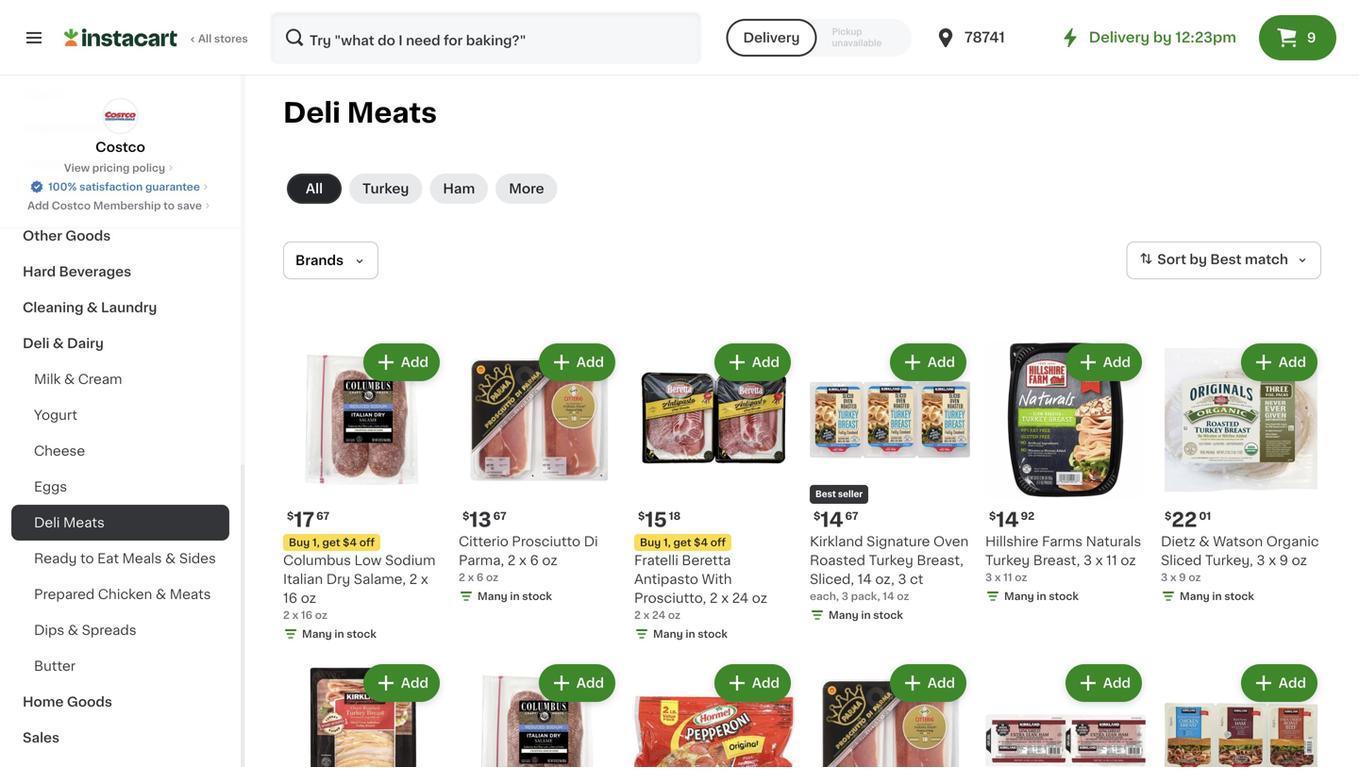 Task type: locate. For each thing, give the bounding box(es) containing it.
14
[[820, 510, 843, 530], [996, 510, 1019, 530], [858, 573, 872, 586], [883, 591, 894, 602]]

brands button
[[283, 242, 378, 279]]

delivery
[[1089, 31, 1150, 44], [743, 31, 800, 44]]

oz inside kirkland signature oven roasted turkey breast, sliced, 14 oz, 3 ct each, 3 pack, 14 oz
[[897, 591, 909, 602]]

stock down turkey,
[[1224, 591, 1254, 602]]

0 vertical spatial goods
[[66, 122, 111, 135]]

0 horizontal spatial by
[[1153, 31, 1172, 44]]

0 vertical spatial by
[[1153, 31, 1172, 44]]

stock down hillshire farms naturals turkey breast, 3 x 11 oz 3 x 11 oz
[[1049, 591, 1079, 602]]

stock for $ 14 92
[[1049, 591, 1079, 602]]

eat
[[97, 552, 119, 565]]

1 buy 1, get $4 off from the left
[[289, 537, 375, 548]]

2 down italian
[[283, 610, 290, 621]]

best inside field
[[1210, 253, 1242, 266]]

watson
[[1213, 535, 1263, 548]]

$
[[287, 511, 294, 521], [462, 511, 469, 521], [638, 511, 645, 521], [814, 511, 820, 521], [989, 511, 996, 521], [1165, 511, 1172, 521]]

best match
[[1210, 253, 1288, 266]]

11 down hillshire
[[1003, 572, 1012, 583]]

paper
[[23, 122, 63, 135]]

2 $ from the left
[[462, 511, 469, 521]]

all left "stores"
[[198, 34, 212, 44]]

in
[[510, 591, 520, 602], [1037, 591, 1046, 602], [1212, 591, 1222, 602], [861, 610, 871, 621], [334, 629, 344, 639], [686, 629, 695, 639]]

stock down pack,
[[873, 610, 903, 621]]

off up low
[[359, 537, 375, 548]]

$ inside "$ 13 67"
[[462, 511, 469, 521]]

1 vertical spatial best
[[815, 490, 836, 499]]

deli for deli & dairy link
[[23, 337, 50, 350]]

1 horizontal spatial breast,
[[1033, 554, 1080, 567]]

2 horizontal spatial 67
[[845, 511, 858, 521]]

signature
[[867, 535, 930, 548]]

2 down sodium
[[409, 573, 417, 586]]

all for all
[[306, 182, 323, 195]]

add button
[[365, 345, 438, 379], [541, 345, 613, 379], [716, 345, 789, 379], [892, 345, 965, 379], [1067, 345, 1140, 379], [1243, 345, 1316, 379], [365, 666, 438, 700], [541, 666, 613, 700], [716, 666, 789, 700], [892, 666, 965, 700], [1067, 666, 1140, 700], [1243, 666, 1316, 700]]

0 horizontal spatial buy 1, get $4 off
[[289, 537, 375, 548]]

get for 17
[[322, 537, 340, 548]]

Search field
[[272, 13, 700, 62]]

in down 'columbus low sodium italian dry salame, 2 x 16 oz 2 x 16 oz'
[[334, 629, 344, 639]]

& inside health & personal care link
[[71, 158, 82, 171]]

many in stock down pack,
[[829, 610, 903, 621]]

by right sort
[[1190, 253, 1207, 266]]

to left eat
[[80, 552, 94, 565]]

0 horizontal spatial buy
[[289, 537, 310, 548]]

2 breast, from the left
[[1033, 554, 1080, 567]]

1 get from the left
[[322, 537, 340, 548]]

cheese
[[34, 445, 85, 458]]

0 vertical spatial 24
[[732, 592, 749, 605]]

92
[[1021, 511, 1035, 521]]

best for best seller
[[815, 490, 836, 499]]

2 vertical spatial deli
[[34, 516, 60, 529]]

by for delivery
[[1153, 31, 1172, 44]]

product group containing 22
[[1161, 340, 1321, 608]]

& left dairy
[[53, 337, 64, 350]]

hillshire
[[985, 535, 1039, 548]]

1 vertical spatial 9
[[1279, 554, 1288, 567]]

67 for 17
[[316, 511, 330, 521]]

fratelli
[[634, 554, 678, 567]]

stock for $ 22 01
[[1224, 591, 1254, 602]]

$ for $ 13 67
[[462, 511, 469, 521]]

$ inside $ 22 01
[[1165, 511, 1172, 521]]

meats up turkey link
[[347, 100, 437, 126]]

oz down hillshire
[[1015, 572, 1027, 583]]

costco up personal
[[95, 141, 145, 154]]

breast, inside hillshire farms naturals turkey breast, 3 x 11 oz 3 x 11 oz
[[1033, 554, 1080, 567]]

delivery for delivery
[[743, 31, 800, 44]]

0 horizontal spatial delivery
[[743, 31, 800, 44]]

turkey up oz,
[[869, 554, 913, 567]]

ready to eat meals & sides link
[[11, 541, 229, 577]]

deli meats up turkey link
[[283, 100, 437, 126]]

goods up beverages on the top left of page
[[65, 229, 111, 243]]

buy down 17
[[289, 537, 310, 548]]

add
[[27, 201, 49, 211], [401, 356, 428, 369], [576, 356, 604, 369], [752, 356, 780, 369], [928, 356, 955, 369], [1103, 356, 1131, 369], [1279, 356, 1306, 369], [401, 677, 428, 690], [576, 677, 604, 690], [752, 677, 780, 690], [928, 677, 955, 690], [1103, 677, 1131, 690], [1279, 677, 1306, 690]]

2 vertical spatial meats
[[170, 588, 211, 601]]

& inside cleaning & laundry link
[[87, 301, 98, 314]]

& up 100%
[[71, 158, 82, 171]]

1 horizontal spatial buy
[[640, 537, 661, 548]]

1 breast, from the left
[[917, 554, 964, 567]]

oz down sliced
[[1189, 572, 1201, 583]]

3 $ from the left
[[638, 511, 645, 521]]

deli up milk
[[23, 337, 50, 350]]

1 horizontal spatial meats
[[170, 588, 211, 601]]

None search field
[[270, 11, 702, 64]]

0 horizontal spatial 16
[[283, 592, 297, 605]]

4 $ from the left
[[814, 511, 820, 521]]

$ up dietz
[[1165, 511, 1172, 521]]

0 horizontal spatial 24
[[652, 610, 666, 621]]

& down 01
[[1199, 535, 1210, 548]]

fratelli beretta antipasto with prosciutto, 2 x 24 oz 2 x 24 oz
[[634, 554, 767, 621]]

view
[[64, 163, 90, 173]]

67 right 13
[[493, 511, 506, 521]]

1 vertical spatial deli meats
[[34, 516, 105, 529]]

costco down 100%
[[52, 201, 91, 211]]

0 horizontal spatial get
[[322, 537, 340, 548]]

$ left 18
[[638, 511, 645, 521]]

1 buy from the left
[[289, 537, 310, 548]]

many in stock for $ 14 92
[[1004, 591, 1079, 602]]

& for spreads
[[68, 624, 78, 637]]

& for watson
[[1199, 535, 1210, 548]]

many for $ 14 92
[[1004, 591, 1034, 602]]

x down naturals
[[1095, 554, 1103, 567]]

stock down 'columbus low sodium italian dry salame, 2 x 16 oz 2 x 16 oz'
[[347, 629, 376, 639]]

goods right home
[[67, 696, 112, 709]]

many down each,
[[829, 610, 859, 621]]

oz down italian
[[301, 592, 316, 605]]

off for 17
[[359, 537, 375, 548]]

sliced,
[[810, 573, 854, 586]]

prepared chicken & meats link
[[11, 577, 229, 613]]

sliced
[[1161, 554, 1202, 567]]

turkey down hillshire
[[985, 554, 1030, 567]]

$ inside the '$ 14 92'
[[989, 511, 996, 521]]

in down pack,
[[861, 610, 871, 621]]

$ down best seller
[[814, 511, 820, 521]]

all inside all link
[[306, 182, 323, 195]]

$ 13 67
[[462, 510, 506, 530]]

67 inside $ 17 67
[[316, 511, 330, 521]]

in down hillshire farms naturals turkey breast, 3 x 11 oz 3 x 11 oz
[[1037, 591, 1046, 602]]

stock
[[522, 591, 552, 602], [1049, 591, 1079, 602], [1224, 591, 1254, 602], [873, 610, 903, 621], [347, 629, 376, 639], [698, 629, 728, 639]]

& right milk
[[64, 373, 75, 386]]

& down beverages on the top left of page
[[87, 301, 98, 314]]

1 horizontal spatial off
[[710, 537, 726, 548]]

$4 up low
[[343, 537, 357, 548]]

buy
[[289, 537, 310, 548], [640, 537, 661, 548]]

3
[[1083, 554, 1092, 567], [1257, 554, 1265, 567], [985, 572, 992, 583], [1161, 572, 1168, 583], [898, 573, 907, 586], [842, 591, 848, 602]]

0 horizontal spatial off
[[359, 537, 375, 548]]

breast, down the farms
[[1033, 554, 1080, 567]]

goods for paper goods
[[66, 122, 111, 135]]

0 horizontal spatial all
[[198, 34, 212, 44]]

deli meats up ready
[[34, 516, 105, 529]]

1 horizontal spatial 16
[[301, 610, 312, 621]]

home goods link
[[11, 684, 229, 720]]

deli
[[283, 100, 341, 126], [23, 337, 50, 350], [34, 516, 60, 529]]

1 vertical spatial goods
[[65, 229, 111, 243]]

many for $ 22 01
[[1180, 591, 1210, 602]]

eggs link
[[11, 469, 229, 505]]

1 horizontal spatial all
[[306, 182, 323, 195]]

prepared
[[34, 588, 95, 601]]

by
[[1153, 31, 1172, 44], [1190, 253, 1207, 266]]

$ inside $ 17 67
[[287, 511, 294, 521]]

product group
[[283, 340, 444, 646], [459, 340, 619, 608], [634, 340, 795, 646], [810, 340, 970, 627], [985, 340, 1146, 608], [1161, 340, 1321, 608], [283, 661, 444, 767], [459, 661, 619, 767], [634, 661, 795, 767], [810, 661, 970, 767], [985, 661, 1146, 767], [1161, 661, 1321, 767]]

many down parma,
[[478, 591, 507, 602]]

0 horizontal spatial deli meats
[[34, 516, 105, 529]]

x down sodium
[[421, 573, 428, 586]]

all link
[[287, 174, 342, 204]]

100%
[[48, 182, 77, 192]]

& right chicken
[[156, 588, 166, 601]]

1 horizontal spatial $4
[[694, 537, 708, 548]]

2 horizontal spatial 9
[[1307, 31, 1316, 44]]

to
[[163, 201, 175, 211], [80, 552, 94, 565]]

best
[[1210, 253, 1242, 266], [815, 490, 836, 499]]

67 inside $ 14 67
[[845, 511, 858, 521]]

& for laundry
[[87, 301, 98, 314]]

many in stock down turkey,
[[1180, 591, 1254, 602]]

buy 1, get $4 off down 18
[[640, 537, 726, 548]]

oz
[[542, 554, 558, 567], [1121, 554, 1136, 567], [1292, 554, 1307, 567], [486, 572, 498, 583], [1015, 572, 1027, 583], [1189, 572, 1201, 583], [897, 591, 909, 602], [301, 592, 316, 605], [752, 592, 767, 605], [315, 610, 327, 621], [668, 610, 681, 621]]

6 down parma,
[[476, 572, 484, 583]]

15
[[645, 510, 667, 530]]

get
[[322, 537, 340, 548], [673, 537, 691, 548]]

1 horizontal spatial turkey
[[869, 554, 913, 567]]

best for best match
[[1210, 253, 1242, 266]]

0 horizontal spatial breast,
[[917, 554, 964, 567]]

1 horizontal spatial delivery
[[1089, 31, 1150, 44]]

0 horizontal spatial 1,
[[312, 537, 320, 548]]

dips & spreads
[[34, 624, 136, 637]]

best seller
[[815, 490, 863, 499]]

1 $4 from the left
[[343, 537, 357, 548]]

3 down watson
[[1257, 554, 1265, 567]]

0 horizontal spatial turkey
[[362, 182, 409, 195]]

0 vertical spatial costco
[[95, 141, 145, 154]]

6 $ from the left
[[1165, 511, 1172, 521]]

best left seller
[[815, 490, 836, 499]]

sort
[[1157, 253, 1186, 266]]

goods for home goods
[[67, 696, 112, 709]]

$ inside $ 15 18
[[638, 511, 645, 521]]

0 horizontal spatial 6
[[476, 572, 484, 583]]

1 vertical spatial 16
[[301, 610, 312, 621]]

6
[[530, 554, 539, 567], [476, 572, 484, 583]]

78741
[[965, 31, 1005, 44]]

1 vertical spatial 24
[[652, 610, 666, 621]]

1 1, from the left
[[312, 537, 320, 548]]

1 off from the left
[[359, 537, 375, 548]]

14 up kirkland on the bottom of page
[[820, 510, 843, 530]]

$ for $ 15 18
[[638, 511, 645, 521]]

deli & dairy
[[23, 337, 104, 350]]

0 horizontal spatial 9
[[1179, 572, 1186, 583]]

all
[[198, 34, 212, 44], [306, 182, 323, 195]]

0 horizontal spatial 67
[[316, 511, 330, 521]]

many for $ 14 67
[[829, 610, 859, 621]]

many down prosciutto,
[[653, 629, 683, 639]]

1 horizontal spatial buy 1, get $4 off
[[640, 537, 726, 548]]

$4 up the beretta
[[694, 537, 708, 548]]

hard beverages
[[23, 265, 131, 278]]

$ up the columbus
[[287, 511, 294, 521]]

x down prosciutto,
[[643, 610, 650, 621]]

1 vertical spatial costco
[[52, 201, 91, 211]]

meats up eat
[[63, 516, 105, 529]]

add costco membership to save link
[[27, 198, 213, 213]]

1 horizontal spatial 11
[[1106, 554, 1117, 567]]

0 horizontal spatial 11
[[1003, 572, 1012, 583]]

get for 15
[[673, 537, 691, 548]]

deli meats inside the deli meats link
[[34, 516, 105, 529]]

paper goods
[[23, 122, 111, 135]]

cleaning
[[23, 301, 84, 314]]

1 $ from the left
[[287, 511, 294, 521]]

0 horizontal spatial meats
[[63, 516, 105, 529]]

5 $ from the left
[[989, 511, 996, 521]]

$ for $ 17 67
[[287, 511, 294, 521]]

1 vertical spatial all
[[306, 182, 323, 195]]

$ inside $ 14 67
[[814, 511, 820, 521]]

& inside dietz & watson organic sliced turkey, 3 x 9 oz 3 x 9 oz
[[1199, 535, 1210, 548]]

delivery by 12:23pm link
[[1059, 26, 1236, 49]]

1 horizontal spatial best
[[1210, 253, 1242, 266]]

2 horizontal spatial turkey
[[985, 554, 1030, 567]]

many down sliced
[[1180, 591, 1210, 602]]

1 horizontal spatial to
[[163, 201, 175, 211]]

deli down eggs
[[34, 516, 60, 529]]

many in stock down hillshire farms naturals turkey breast, 3 x 11 oz 3 x 11 oz
[[1004, 591, 1079, 602]]

prosciutto
[[512, 535, 580, 548]]

cream
[[78, 373, 122, 386]]

delivery inside button
[[743, 31, 800, 44]]

0 horizontal spatial $4
[[343, 537, 357, 548]]

& inside 'dips & spreads' link
[[68, 624, 78, 637]]

stock down citterio prosciutto di parma, 2 x 6 oz 2 x 6 oz
[[522, 591, 552, 602]]

2 get from the left
[[673, 537, 691, 548]]

in down turkey,
[[1212, 591, 1222, 602]]

pack,
[[851, 591, 880, 602]]

2 1, from the left
[[663, 537, 671, 548]]

1 horizontal spatial by
[[1190, 253, 1207, 266]]

ready to eat meals & sides
[[34, 552, 216, 565]]

many in stock for $ 14 67
[[829, 610, 903, 621]]

product group containing 15
[[634, 340, 795, 646]]

100% satisfaction guarantee
[[48, 182, 200, 192]]

& for personal
[[71, 158, 82, 171]]

& left sides
[[165, 552, 176, 565]]

many down hillshire
[[1004, 591, 1034, 602]]

turkey link
[[349, 174, 422, 204]]

$ up citterio
[[462, 511, 469, 521]]

1 horizontal spatial get
[[673, 537, 691, 548]]

many in stock down citterio prosciutto di parma, 2 x 6 oz 2 x 6 oz
[[478, 591, 552, 602]]

1 67 from the left
[[316, 511, 330, 521]]

1 horizontal spatial 6
[[530, 554, 539, 567]]

deli up all link
[[283, 100, 341, 126]]

2 buy from the left
[[640, 537, 661, 548]]

1 vertical spatial deli
[[23, 337, 50, 350]]

$ 14 92
[[989, 510, 1035, 530]]

product group containing 17
[[283, 340, 444, 646]]

2 vertical spatial goods
[[67, 696, 112, 709]]

0 vertical spatial deli meats
[[283, 100, 437, 126]]

turkey right all link
[[362, 182, 409, 195]]

& for cream
[[64, 373, 75, 386]]

by inside field
[[1190, 253, 1207, 266]]

$ for $ 14 92
[[989, 511, 996, 521]]

cleaning & laundry
[[23, 301, 157, 314]]

membership
[[93, 201, 161, 211]]

24 right prosciutto,
[[732, 592, 749, 605]]

& inside deli & dairy link
[[53, 337, 64, 350]]

buy for 17
[[289, 537, 310, 548]]

dips
[[34, 624, 64, 637]]

14 down oz,
[[883, 591, 894, 602]]

seller
[[838, 490, 863, 499]]

1 horizontal spatial 67
[[493, 511, 506, 521]]

view pricing policy link
[[64, 160, 177, 176]]

2 off from the left
[[710, 537, 726, 548]]

2 $4 from the left
[[694, 537, 708, 548]]

by left 12:23pm
[[1153, 31, 1172, 44]]

all left turkey link
[[306, 182, 323, 195]]

in down citterio prosciutto di parma, 2 x 6 oz 2 x 6 oz
[[510, 591, 520, 602]]

milk & cream link
[[11, 361, 229, 397]]

78741 button
[[934, 11, 1048, 64]]

& inside milk & cream link
[[64, 373, 75, 386]]

1 vertical spatial to
[[80, 552, 94, 565]]

0 vertical spatial meats
[[347, 100, 437, 126]]

sort by
[[1157, 253, 1207, 266]]

stores
[[214, 34, 248, 44]]

1, for 15
[[663, 537, 671, 548]]

get up the columbus
[[322, 537, 340, 548]]

67 inside "$ 13 67"
[[493, 511, 506, 521]]

3 67 from the left
[[845, 511, 858, 521]]

kirkland
[[810, 535, 863, 548]]

1 vertical spatial by
[[1190, 253, 1207, 266]]

x
[[519, 554, 527, 567], [1095, 554, 1103, 567], [1269, 554, 1276, 567], [468, 572, 474, 583], [995, 572, 1001, 583], [1170, 572, 1176, 583], [421, 573, 428, 586], [721, 592, 729, 605], [292, 610, 298, 621], [643, 610, 650, 621]]

in for $ 22 01
[[1212, 591, 1222, 602]]

oz down naturals
[[1121, 554, 1136, 567]]

2 67 from the left
[[493, 511, 506, 521]]

prosciutto,
[[634, 592, 706, 605]]

paper goods link
[[11, 110, 229, 146]]

0 vertical spatial 9
[[1307, 31, 1316, 44]]

67 right 17
[[316, 511, 330, 521]]

off up the beretta
[[710, 537, 726, 548]]

13
[[469, 510, 491, 530]]

& right the dips
[[68, 624, 78, 637]]

1 horizontal spatial 1,
[[663, 537, 671, 548]]

9 button
[[1259, 15, 1336, 60]]

2 horizontal spatial meats
[[347, 100, 437, 126]]

low
[[354, 554, 382, 567]]

stock for $ 13 67
[[522, 591, 552, 602]]

x down parma,
[[468, 572, 474, 583]]

2 buy 1, get $4 off from the left
[[640, 537, 726, 548]]

buy 1, get $4 off up the columbus
[[289, 537, 375, 548]]

0 vertical spatial best
[[1210, 253, 1242, 266]]

oz down prosciutto
[[542, 554, 558, 567]]

dairy
[[67, 337, 104, 350]]

0 horizontal spatial best
[[815, 490, 836, 499]]

x down sliced
[[1170, 572, 1176, 583]]

3 left ct
[[898, 573, 907, 586]]

best left the match
[[1210, 253, 1242, 266]]

add costco membership to save
[[27, 201, 202, 211]]

citterio prosciutto di parma, 2 x 6 oz 2 x 6 oz
[[459, 535, 598, 583]]

breast,
[[917, 554, 964, 567], [1033, 554, 1080, 567]]

with
[[702, 573, 732, 586]]

2 vertical spatial 9
[[1179, 572, 1186, 583]]

more
[[509, 182, 544, 195]]

breast, down oven
[[917, 554, 964, 567]]

0 vertical spatial all
[[198, 34, 212, 44]]



Task type: describe. For each thing, give the bounding box(es) containing it.
di
[[584, 535, 598, 548]]

in for $ 13 67
[[510, 591, 520, 602]]

home goods
[[23, 696, 112, 709]]

1 horizontal spatial deli meats
[[283, 100, 437, 126]]

off for 15
[[710, 537, 726, 548]]

$ 15 18
[[638, 510, 681, 530]]

2 down prosciutto,
[[634, 610, 641, 621]]

kirkland signature oven roasted turkey breast, sliced, 14 oz, 3 ct each, 3 pack, 14 oz
[[810, 535, 969, 602]]

more link
[[496, 174, 557, 204]]

1 horizontal spatial costco
[[95, 141, 145, 154]]

0 vertical spatial deli
[[283, 100, 341, 126]]

deli meats link
[[11, 505, 229, 541]]

x down italian
[[292, 610, 298, 621]]

sodium
[[385, 554, 435, 567]]

spreads
[[82, 624, 136, 637]]

citterio
[[459, 535, 508, 548]]

guarantee
[[145, 182, 200, 192]]

breast, inside kirkland signature oven roasted turkey breast, sliced, 14 oz, 3 ct each, 3 pack, 14 oz
[[917, 554, 964, 567]]

other goods
[[23, 229, 111, 243]]

sales
[[23, 731, 59, 745]]

policy
[[132, 163, 165, 173]]

buy 1, get $4 off for 15
[[640, 537, 726, 548]]

delivery for delivery by 12:23pm
[[1089, 31, 1150, 44]]

& inside ready to eat meals & sides link
[[165, 552, 176, 565]]

3 down sliced
[[1161, 572, 1168, 583]]

0 horizontal spatial costco
[[52, 201, 91, 211]]

oven
[[933, 535, 969, 548]]

health & personal care
[[23, 158, 181, 171]]

service type group
[[726, 19, 912, 57]]

yogurt
[[34, 409, 77, 422]]

67 for 13
[[493, 511, 506, 521]]

buy for 15
[[640, 537, 661, 548]]

stock down the fratelli beretta antipasto with prosciutto, 2 x 24 oz 2 x 24 oz at bottom
[[698, 629, 728, 639]]

$ 17 67
[[287, 510, 330, 530]]

in for $ 14 92
[[1037, 591, 1046, 602]]

health & personal care link
[[11, 146, 229, 182]]

many down italian
[[302, 629, 332, 639]]

x down with
[[721, 592, 729, 605]]

many for $ 13 67
[[478, 591, 507, 602]]

dips & spreads link
[[11, 613, 229, 648]]

farms
[[1042, 535, 1083, 548]]

cleaning & laundry link
[[11, 290, 229, 326]]

pricing
[[92, 163, 130, 173]]

laundry
[[101, 301, 157, 314]]

other goods link
[[11, 218, 229, 254]]

$ 14 67
[[814, 510, 858, 530]]

dry
[[326, 573, 350, 586]]

personal
[[85, 158, 145, 171]]

x down organic
[[1269, 554, 1276, 567]]

all stores
[[198, 34, 248, 44]]

deli & dairy link
[[11, 326, 229, 361]]

18
[[669, 511, 681, 521]]

match
[[1245, 253, 1288, 266]]

wine link
[[11, 182, 229, 218]]

$ 22 01
[[1165, 510, 1211, 530]]

product group containing 13
[[459, 340, 619, 608]]

oz down dry
[[315, 610, 327, 621]]

costco link
[[95, 98, 145, 157]]

butter link
[[11, 648, 229, 684]]

instacart logo image
[[64, 26, 177, 49]]

$4 for 17
[[343, 537, 357, 548]]

1 horizontal spatial 9
[[1279, 554, 1288, 567]]

beverages
[[59, 265, 131, 278]]

in down prosciutto,
[[686, 629, 695, 639]]

1 vertical spatial meats
[[63, 516, 105, 529]]

3 down hillshire
[[985, 572, 992, 583]]

buy 1, get $4 off for 17
[[289, 537, 375, 548]]

stock for $ 14 67
[[873, 610, 903, 621]]

turkey inside kirkland signature oven roasted turkey breast, sliced, 14 oz, 3 ct each, 3 pack, 14 oz
[[869, 554, 913, 567]]

health
[[23, 158, 68, 171]]

hillshire farms naturals turkey breast, 3 x 11 oz 3 x 11 oz
[[985, 535, 1141, 583]]

oz down prosciutto,
[[668, 610, 681, 621]]

2 down parma,
[[459, 572, 465, 583]]

many in stock down 'columbus low sodium italian dry salame, 2 x 16 oz 2 x 16 oz'
[[302, 629, 376, 639]]

1, for 17
[[312, 537, 320, 548]]

brands
[[295, 254, 344, 267]]

0 vertical spatial to
[[163, 201, 175, 211]]

naturals
[[1086, 535, 1141, 548]]

many in stock down prosciutto,
[[653, 629, 728, 639]]

$ for $ 22 01
[[1165, 511, 1172, 521]]

14 up pack,
[[858, 573, 872, 586]]

goods for other goods
[[65, 229, 111, 243]]

9 inside 9 button
[[1307, 31, 1316, 44]]

$ for $ 14 67
[[814, 511, 820, 521]]

01
[[1199, 511, 1211, 521]]

3 down naturals
[[1083, 554, 1092, 567]]

1 vertical spatial 11
[[1003, 572, 1012, 583]]

oz down parma,
[[486, 572, 498, 583]]

& for dairy
[[53, 337, 64, 350]]

1 horizontal spatial 24
[[732, 592, 749, 605]]

roasted
[[810, 554, 865, 567]]

0 vertical spatial 16
[[283, 592, 297, 605]]

all stores link
[[64, 11, 249, 64]]

2 down with
[[710, 592, 718, 605]]

antipasto
[[634, 573, 698, 586]]

save
[[177, 201, 202, 211]]

hard beverages link
[[11, 254, 229, 290]]

delivery button
[[726, 19, 817, 57]]

in for $ 14 67
[[861, 610, 871, 621]]

sides
[[179, 552, 216, 565]]

deli for the deli meats link
[[34, 516, 60, 529]]

costco logo image
[[102, 98, 138, 134]]

liquor
[[23, 86, 66, 99]]

many in stock for $ 22 01
[[1180, 591, 1254, 602]]

0 vertical spatial 11
[[1106, 554, 1117, 567]]

67 for 14
[[845, 511, 858, 521]]

x down hillshire
[[995, 572, 1001, 583]]

butter
[[34, 660, 76, 673]]

x down prosciutto
[[519, 554, 527, 567]]

each,
[[810, 591, 839, 602]]

3 left pack,
[[842, 591, 848, 602]]

22
[[1172, 510, 1197, 530]]

by for sort
[[1190, 253, 1207, 266]]

many in stock for $ 13 67
[[478, 591, 552, 602]]

0 vertical spatial 6
[[530, 554, 539, 567]]

liquor link
[[11, 75, 229, 110]]

14 left 92 at the right bottom of the page
[[996, 510, 1019, 530]]

& inside prepared chicken & meats link
[[156, 588, 166, 601]]

0 horizontal spatial to
[[80, 552, 94, 565]]

hard
[[23, 265, 56, 278]]

salame,
[[354, 573, 406, 586]]

other
[[23, 229, 62, 243]]

chicken
[[98, 588, 152, 601]]

12:23pm
[[1175, 31, 1236, 44]]

turkey inside hillshire farms naturals turkey breast, 3 x 11 oz 3 x 11 oz
[[985, 554, 1030, 567]]

sales link
[[11, 720, 229, 756]]

eggs
[[34, 480, 67, 494]]

milk & cream
[[34, 373, 122, 386]]

1 vertical spatial 6
[[476, 572, 484, 583]]

meals
[[122, 552, 162, 565]]

parma,
[[459, 554, 504, 567]]

oz down organic
[[1292, 554, 1307, 567]]

2 right parma,
[[508, 554, 516, 567]]

columbus
[[283, 554, 351, 567]]

satisfaction
[[79, 182, 143, 192]]

oz left each,
[[752, 592, 767, 605]]

italian
[[283, 573, 323, 586]]

milk
[[34, 373, 61, 386]]

Best match Sort by field
[[1126, 242, 1321, 279]]

all for all stores
[[198, 34, 212, 44]]

care
[[148, 158, 181, 171]]

$4 for 15
[[694, 537, 708, 548]]

ready
[[34, 552, 77, 565]]

home
[[23, 696, 64, 709]]



Task type: vqa. For each thing, say whether or not it's contained in the screenshot.
Home Goods 'link'
yes



